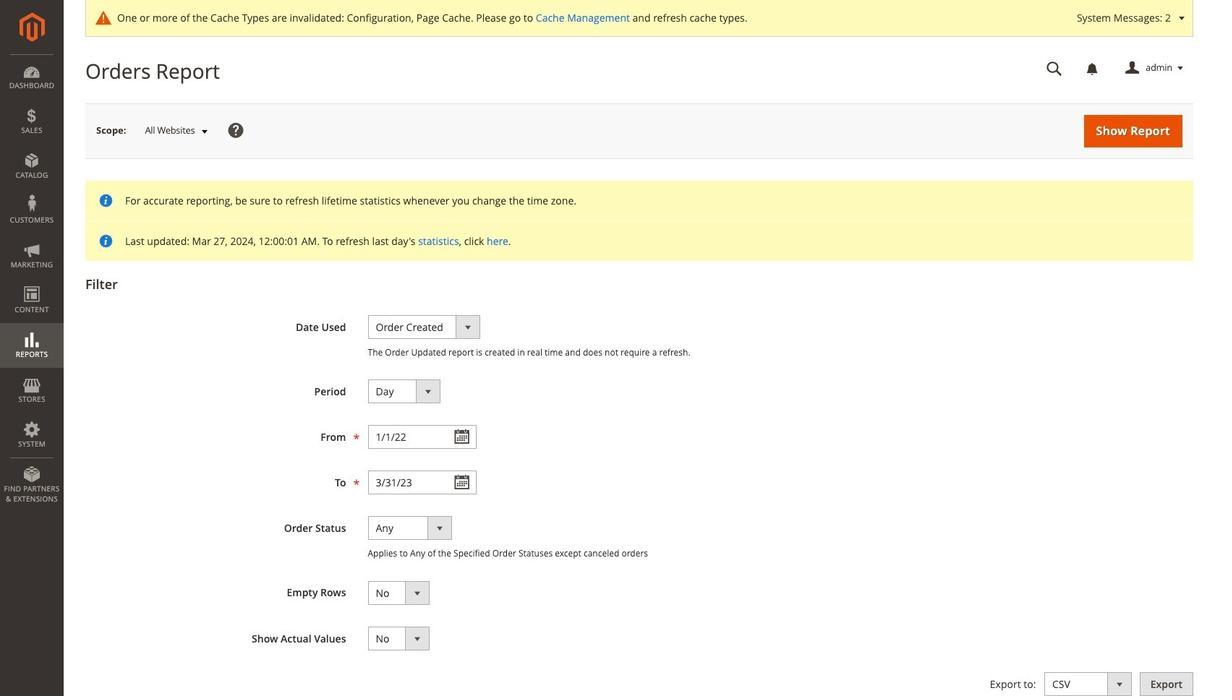 Task type: locate. For each thing, give the bounding box(es) containing it.
None text field
[[1036, 56, 1073, 81]]

None text field
[[368, 425, 476, 449], [368, 471, 476, 495], [368, 425, 476, 449], [368, 471, 476, 495]]

magento admin panel image
[[19, 12, 44, 42]]

menu bar
[[0, 54, 64, 511]]



